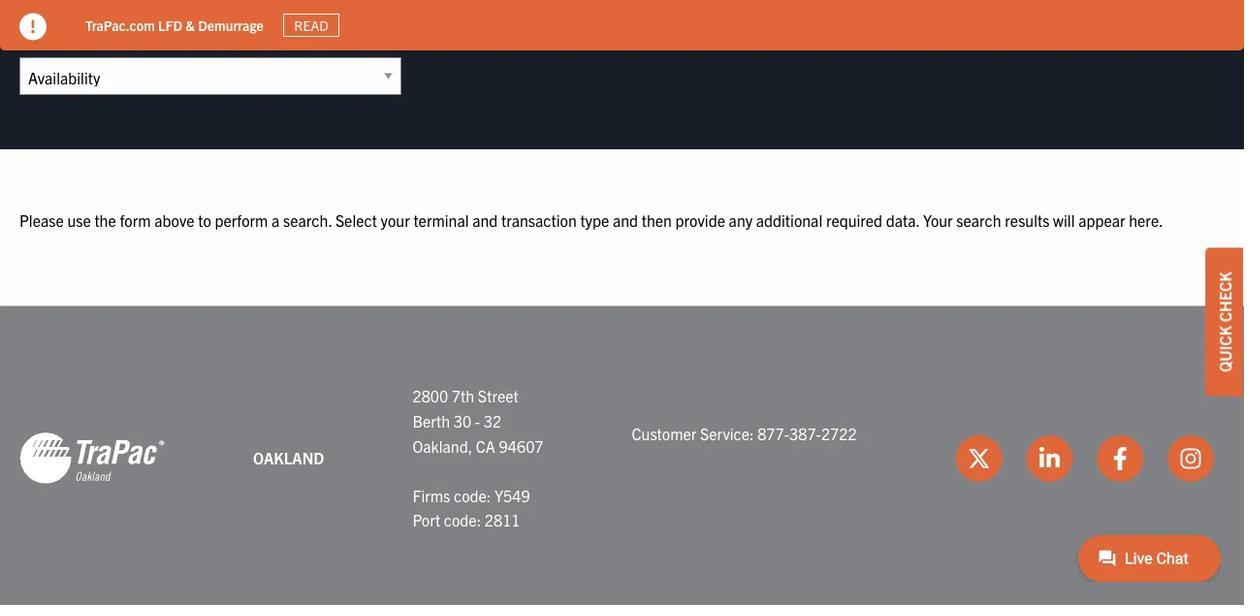 Task type: describe. For each thing, give the bounding box(es) containing it.
customer
[[632, 424, 697, 443]]

port
[[413, 510, 441, 530]]

trapac.com lfd & demurrage
[[85, 16, 264, 34]]

oakland,
[[413, 436, 473, 455]]

will
[[1054, 210, 1076, 229]]

check
[[1216, 272, 1235, 322]]

demurrage
[[198, 16, 264, 34]]

quick check
[[1216, 272, 1235, 372]]

oakland image
[[19, 431, 165, 486]]

0 vertical spatial transaction
[[92, 19, 187, 43]]

2800 7th street berth 30 - 32 oakland, ca 94607
[[413, 386, 544, 455]]

32
[[484, 411, 502, 431]]

additional
[[757, 210, 823, 229]]

lfd
[[158, 16, 183, 34]]

to
[[198, 210, 211, 229]]

results
[[1006, 210, 1050, 229]]

footer containing 2800 7th street
[[0, 306, 1245, 606]]

firms
[[413, 486, 451, 505]]

perform
[[215, 210, 268, 229]]

read link
[[283, 13, 340, 37]]

2811
[[485, 510, 521, 530]]

1 vertical spatial code:
[[444, 510, 481, 530]]

customer service: 877-387-2722
[[632, 424, 857, 443]]

the
[[95, 210, 116, 229]]

read
[[294, 16, 329, 34]]

trapac.com
[[85, 16, 155, 34]]

Enter reference number(s) text field
[[441, 0, 1088, 25]]

&
[[186, 16, 195, 34]]

terminal
[[414, 210, 469, 229]]

berth
[[413, 411, 450, 431]]

0 vertical spatial select
[[19, 19, 73, 43]]

above
[[155, 210, 195, 229]]

select a transaction type
[[19, 19, 229, 43]]



Task type: vqa. For each thing, say whether or not it's contained in the screenshot.
oakland image
yes



Task type: locate. For each thing, give the bounding box(es) containing it.
0 horizontal spatial transaction
[[92, 19, 187, 43]]

1 vertical spatial select
[[336, 210, 377, 229]]

code: right 'port' at the left bottom
[[444, 510, 481, 530]]

oakland
[[253, 448, 324, 468]]

0 vertical spatial a
[[77, 19, 87, 43]]

and left then
[[613, 210, 639, 229]]

1 horizontal spatial and
[[613, 210, 639, 229]]

provide
[[676, 210, 726, 229]]

2722
[[822, 424, 857, 443]]

0 horizontal spatial a
[[77, 19, 87, 43]]

a right solid icon
[[77, 19, 87, 43]]

code:
[[454, 486, 491, 505], [444, 510, 481, 530]]

1 horizontal spatial transaction
[[502, 210, 577, 229]]

ca
[[476, 436, 496, 455]]

387-
[[790, 424, 822, 443]]

your
[[924, 210, 953, 229]]

your
[[381, 210, 410, 229]]

footer
[[0, 306, 1245, 606]]

94607
[[499, 436, 544, 455]]

any
[[729, 210, 753, 229]]

type left then
[[581, 210, 610, 229]]

firms code:  y549 port code:  2811
[[413, 486, 530, 530]]

appear
[[1079, 210, 1126, 229]]

street
[[478, 386, 519, 406]]

1 horizontal spatial type
[[581, 210, 610, 229]]

search
[[957, 210, 1002, 229]]

0 vertical spatial code:
[[454, 486, 491, 505]]

service:
[[701, 424, 754, 443]]

solid image
[[19, 13, 47, 40]]

please use the form above to perform a search. select your terminal and transaction type and then provide any additional required data. your search results will appear here.
[[19, 210, 1164, 229]]

2 and from the left
[[613, 210, 639, 229]]

y549
[[495, 486, 530, 505]]

then
[[642, 210, 672, 229]]

type right lfd
[[192, 19, 229, 43]]

data.
[[887, 210, 920, 229]]

here.
[[1130, 210, 1164, 229]]

select left trapac.com
[[19, 19, 73, 43]]

0 vertical spatial type
[[192, 19, 229, 43]]

1 vertical spatial transaction
[[502, 210, 577, 229]]

and right terminal
[[473, 210, 498, 229]]

1 horizontal spatial select
[[336, 210, 377, 229]]

0 horizontal spatial select
[[19, 19, 73, 43]]

2800
[[413, 386, 448, 406]]

7th
[[452, 386, 475, 406]]

1 vertical spatial type
[[581, 210, 610, 229]]

1 vertical spatial a
[[272, 210, 280, 229]]

select left the your
[[336, 210, 377, 229]]

select
[[19, 19, 73, 43], [336, 210, 377, 229]]

use
[[67, 210, 91, 229]]

a
[[77, 19, 87, 43], [272, 210, 280, 229]]

code: up 2811
[[454, 486, 491, 505]]

transaction
[[92, 19, 187, 43], [502, 210, 577, 229]]

quick check link
[[1206, 248, 1245, 397]]

required
[[827, 210, 883, 229]]

and
[[473, 210, 498, 229], [613, 210, 639, 229]]

a left search.
[[272, 210, 280, 229]]

please
[[19, 210, 64, 229]]

form
[[120, 210, 151, 229]]

quick
[[1216, 326, 1235, 372]]

search.
[[283, 210, 332, 229]]

0 horizontal spatial type
[[192, 19, 229, 43]]

877-
[[758, 424, 790, 443]]

1 and from the left
[[473, 210, 498, 229]]

30
[[454, 411, 472, 431]]

-
[[475, 411, 481, 431]]

type
[[192, 19, 229, 43], [581, 210, 610, 229]]

1 horizontal spatial a
[[272, 210, 280, 229]]

0 horizontal spatial and
[[473, 210, 498, 229]]



